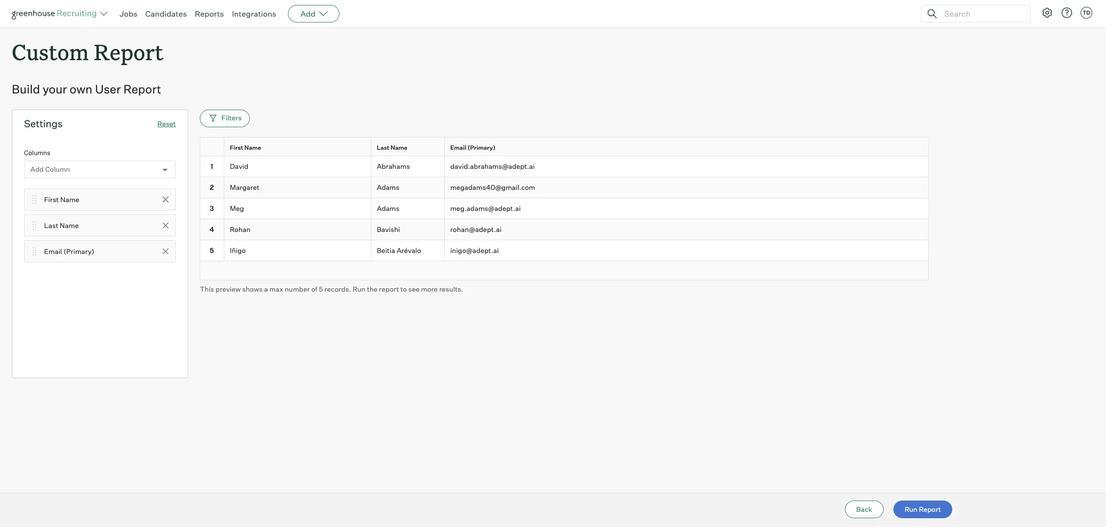 Task type: describe. For each thing, give the bounding box(es) containing it.
records.
[[325, 285, 351, 293]]

1 vertical spatial first name
[[44, 195, 79, 204]]

first name column header
[[224, 138, 373, 158]]

last name inside column header
[[377, 144, 408, 152]]

1 cell
[[200, 156, 224, 177]]

back
[[857, 506, 872, 514]]

3
[[210, 204, 214, 213]]

more
[[421, 285, 438, 293]]

row containing first name
[[200, 137, 929, 158]]

1
[[210, 162, 213, 171]]

integrations link
[[232, 9, 276, 19]]

preview
[[216, 285, 241, 293]]

1 vertical spatial email
[[44, 247, 62, 256]]

meg.adams@adept.ai
[[450, 204, 521, 213]]

iñigo
[[230, 246, 246, 255]]

adams for meg.adams@adept.ai
[[377, 204, 400, 213]]

table containing 1
[[200, 137, 929, 281]]

run report
[[905, 506, 941, 514]]

4
[[210, 225, 214, 234]]

email inside row
[[450, 144, 466, 152]]

add for add column
[[30, 165, 44, 174]]

megadams40@gmail.com
[[450, 183, 535, 192]]

add for add
[[300, 9, 316, 19]]

configure image
[[1042, 7, 1053, 19]]

david.abrahams@adept.ai
[[450, 162, 535, 171]]

report for custom report
[[94, 37, 163, 66]]

column
[[45, 165, 70, 174]]

rohan@adept.ai
[[450, 225, 502, 234]]

row group containing 1
[[200, 156, 929, 261]]

row containing 1
[[200, 156, 929, 177]]

own
[[70, 82, 92, 97]]

this
[[200, 285, 214, 293]]

reset link
[[157, 120, 176, 128]]

jobs
[[120, 9, 137, 19]]

the
[[367, 285, 378, 293]]

0 horizontal spatial last
[[44, 221, 58, 230]]

row containing 5
[[200, 240, 929, 261]]

david
[[230, 162, 248, 171]]

first name inside column header
[[230, 144, 261, 152]]

abrahams
[[377, 162, 410, 171]]

build
[[12, 82, 40, 97]]

2
[[210, 183, 214, 192]]

margaret
[[230, 183, 259, 192]]

custom report
[[12, 37, 163, 66]]

adams for megadams40@gmail.com
[[377, 183, 400, 192]]

name inside last name column header
[[391, 144, 408, 152]]

results.
[[439, 285, 463, 293]]

Search text field
[[942, 7, 1022, 21]]

td
[[1083, 9, 1091, 16]]

row containing 2
[[200, 177, 929, 198]]

custom
[[12, 37, 89, 66]]

2 cell
[[200, 177, 224, 198]]

rohan
[[230, 225, 251, 234]]

5 cell
[[200, 240, 224, 261]]

1 horizontal spatial 5
[[319, 285, 323, 293]]

see
[[409, 285, 420, 293]]

number
[[285, 285, 310, 293]]

add button
[[288, 5, 340, 23]]

5 inside 5 'cell'
[[210, 246, 214, 255]]



Task type: locate. For each thing, give the bounding box(es) containing it.
1 vertical spatial (primary)
[[64, 247, 94, 256]]

0 horizontal spatial last name
[[44, 221, 79, 230]]

report inside button
[[919, 506, 941, 514]]

name inside first name column header
[[244, 144, 261, 152]]

adams up bavishi
[[377, 204, 400, 213]]

max
[[269, 285, 283, 293]]

td button
[[1079, 5, 1095, 21]]

inigo@adept.ai
[[450, 246, 499, 255]]

of
[[311, 285, 317, 293]]

1 horizontal spatial run
[[905, 506, 918, 514]]

to
[[401, 285, 407, 293]]

1 vertical spatial last name
[[44, 221, 79, 230]]

last name
[[377, 144, 408, 152], [44, 221, 79, 230]]

user
[[95, 82, 121, 97]]

report for run report
[[919, 506, 941, 514]]

your
[[43, 82, 67, 97]]

arévalo
[[397, 246, 421, 255]]

add inside popup button
[[300, 9, 316, 19]]

run left the
[[353, 285, 366, 293]]

adams
[[377, 183, 400, 192], [377, 204, 400, 213]]

beitia arévalo
[[377, 246, 421, 255]]

email (primary)
[[450, 144, 496, 152], [44, 247, 94, 256]]

filters
[[221, 114, 242, 122]]

1 vertical spatial adams
[[377, 204, 400, 213]]

0 horizontal spatial 5
[[210, 246, 214, 255]]

1 adams from the top
[[377, 183, 400, 192]]

0 horizontal spatial add
[[30, 165, 44, 174]]

columns
[[24, 149, 50, 157]]

1 vertical spatial email (primary)
[[44, 247, 94, 256]]

0 vertical spatial email (primary)
[[450, 144, 496, 152]]

add column
[[30, 165, 70, 174]]

(primary) inside row
[[468, 144, 496, 152]]

1 horizontal spatial first
[[230, 144, 243, 152]]

0 vertical spatial last name
[[377, 144, 408, 152]]

1 horizontal spatial email (primary)
[[450, 144, 496, 152]]

last
[[377, 144, 389, 152], [44, 221, 58, 230]]

1 horizontal spatial first name
[[230, 144, 261, 152]]

settings
[[24, 118, 63, 130]]

1 vertical spatial report
[[123, 82, 161, 97]]

5 row from the top
[[200, 219, 929, 240]]

a
[[264, 285, 268, 293]]

row
[[200, 137, 929, 158], [200, 156, 929, 177], [200, 177, 929, 198], [200, 198, 929, 219], [200, 219, 929, 240], [200, 240, 929, 261]]

1 horizontal spatial (primary)
[[468, 144, 496, 152]]

bavishi
[[377, 225, 400, 234]]

row containing 3
[[200, 198, 929, 219]]

first inside column header
[[230, 144, 243, 152]]

back button
[[845, 501, 884, 519]]

0 vertical spatial last
[[377, 144, 389, 152]]

last name column header
[[371, 138, 447, 158]]

row group
[[200, 156, 929, 261]]

1 horizontal spatial email
[[450, 144, 466, 152]]

td button
[[1081, 7, 1093, 19]]

candidates link
[[145, 9, 187, 19]]

candidates
[[145, 9, 187, 19]]

run
[[353, 285, 366, 293], [905, 506, 918, 514]]

table
[[200, 137, 929, 281]]

4 cell
[[200, 219, 224, 240]]

name
[[244, 144, 261, 152], [391, 144, 408, 152], [60, 195, 79, 204], [60, 221, 79, 230]]

beitia
[[377, 246, 395, 255]]

filter image
[[208, 114, 217, 122]]

email
[[450, 144, 466, 152], [44, 247, 62, 256]]

5
[[210, 246, 214, 255], [319, 285, 323, 293]]

this preview shows a max number of 5 records. run the report to see more results.
[[200, 285, 463, 293]]

jobs link
[[120, 9, 137, 19]]

1 horizontal spatial last name
[[377, 144, 408, 152]]

5 right of
[[319, 285, 323, 293]]

0 horizontal spatial run
[[353, 285, 366, 293]]

0 vertical spatial add
[[300, 9, 316, 19]]

3 cell
[[200, 198, 224, 219]]

reports link
[[195, 9, 224, 19]]

0 vertical spatial first
[[230, 144, 243, 152]]

run inside button
[[905, 506, 918, 514]]

build your own user report
[[12, 82, 161, 97]]

first name
[[230, 144, 261, 152], [44, 195, 79, 204]]

4 row from the top
[[200, 198, 929, 219]]

1 vertical spatial run
[[905, 506, 918, 514]]

1 row from the top
[[200, 137, 929, 158]]

first up david
[[230, 144, 243, 152]]

1 horizontal spatial add
[[300, 9, 316, 19]]

greenhouse recruiting image
[[12, 8, 100, 20]]

(primary)
[[468, 144, 496, 152], [64, 247, 94, 256]]

column header
[[200, 138, 226, 158]]

2 adams from the top
[[377, 204, 400, 213]]

1 vertical spatial add
[[30, 165, 44, 174]]

first
[[230, 144, 243, 152], [44, 195, 59, 204]]

0 vertical spatial (primary)
[[468, 144, 496, 152]]

1 vertical spatial 5
[[319, 285, 323, 293]]

integrations
[[232, 9, 276, 19]]

first down add column
[[44, 195, 59, 204]]

0 horizontal spatial first name
[[44, 195, 79, 204]]

0 vertical spatial run
[[353, 285, 366, 293]]

2 row from the top
[[200, 156, 929, 177]]

3 row from the top
[[200, 177, 929, 198]]

5 down 4 cell
[[210, 246, 214, 255]]

row containing 4
[[200, 219, 929, 240]]

reset
[[157, 120, 176, 128]]

0 vertical spatial email
[[450, 144, 466, 152]]

adams down abrahams at the top
[[377, 183, 400, 192]]

1 vertical spatial first
[[44, 195, 59, 204]]

run report button
[[894, 501, 953, 519]]

meg
[[230, 204, 244, 213]]

reports
[[195, 9, 224, 19]]

0 horizontal spatial email (primary)
[[44, 247, 94, 256]]

2 vertical spatial report
[[919, 506, 941, 514]]

0 vertical spatial adams
[[377, 183, 400, 192]]

0 horizontal spatial email
[[44, 247, 62, 256]]

add
[[300, 9, 316, 19], [30, 165, 44, 174]]

shows
[[242, 285, 263, 293]]

first name down column
[[44, 195, 79, 204]]

0 horizontal spatial (primary)
[[64, 247, 94, 256]]

first name up david
[[230, 144, 261, 152]]

1 vertical spatial last
[[44, 221, 58, 230]]

6 row from the top
[[200, 240, 929, 261]]

0 vertical spatial first name
[[230, 144, 261, 152]]

last inside column header
[[377, 144, 389, 152]]

report
[[94, 37, 163, 66], [123, 82, 161, 97], [919, 506, 941, 514]]

0 vertical spatial 5
[[210, 246, 214, 255]]

0 horizontal spatial first
[[44, 195, 59, 204]]

run right back
[[905, 506, 918, 514]]

0 vertical spatial report
[[94, 37, 163, 66]]

report
[[379, 285, 399, 293]]

1 horizontal spatial last
[[377, 144, 389, 152]]



Task type: vqa. For each thing, say whether or not it's contained in the screenshot.
row group
yes



